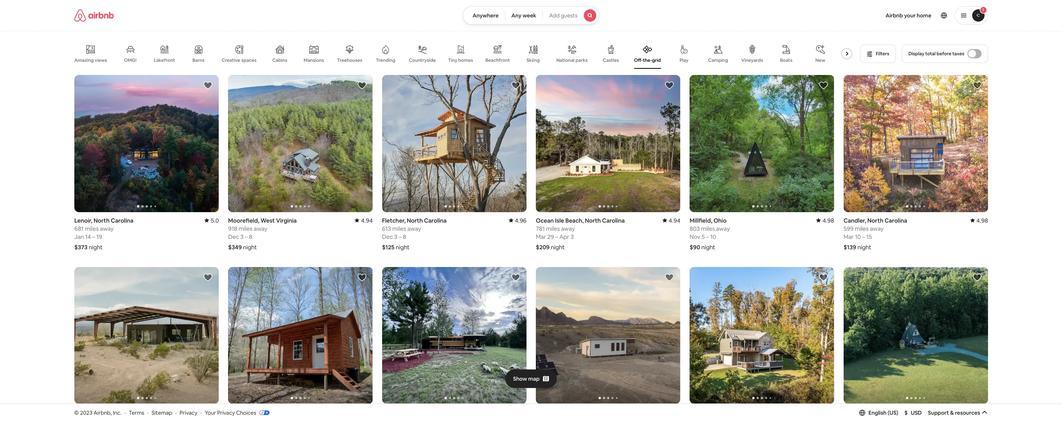 Task type: vqa. For each thing, say whether or not it's contained in the screenshot.
Candler, North Carolina 599 miles away Mar 10 – 15 $139 night
yes



Task type: describe. For each thing, give the bounding box(es) containing it.
any week button
[[505, 6, 543, 25]]

group for millfield, ohio
[[690, 75, 834, 212]]

lakefront
[[154, 57, 175, 63]]

creative
[[222, 57, 240, 63]]

add guests
[[549, 12, 578, 19]]

treehouses
[[337, 57, 362, 63]]

&
[[950, 410, 954, 417]]

14
[[85, 233, 91, 241]]

681
[[74, 225, 83, 233]]

english (us) button
[[859, 410, 898, 417]]

add to wishlist: ocean isle beach, north carolina image
[[665, 81, 674, 90]]

4.94 for moorefield, west virginia 918 miles away dec 3 – 8 $349 night
[[361, 217, 373, 224]]

$ usd
[[904, 410, 922, 417]]

$349
[[228, 244, 242, 251]]

group for lenoir, north carolina
[[74, 75, 219, 212]]

show map button
[[505, 370, 557, 389]]

add to wishlist: alachua, florida image
[[511, 273, 520, 283]]

west
[[260, 217, 275, 224]]

candler, north carolina 599 miles away mar 10 – 15 $139 night
[[843, 217, 907, 251]]

©
[[74, 410, 79, 417]]

4.88 out of 5 average rating image
[[201, 409, 219, 417]]

carolina for lenoir, north carolina 681 miles away jan 14 – 19 $373 night
[[111, 217, 133, 224]]

privacy link
[[180, 410, 197, 417]]

profile element
[[609, 0, 988, 31]]

show
[[513, 376, 527, 383]]

anywhere button
[[463, 6, 505, 25]]

carolina for fletcher, north carolina 613 miles away dec 3 – 8 $125 night
[[424, 217, 446, 224]]

miles inside millfield, ohio 803 miles away nov 5 – 10 $90 night
[[701, 225, 715, 233]]

candler,
[[843, 217, 866, 224]]

national
[[556, 57, 574, 63]]

falls,
[[869, 409, 882, 417]]

inc.
[[113, 410, 121, 417]]

none search field containing anywhere
[[463, 6, 599, 25]]

virginia for coleman falls, virginia
[[884, 409, 904, 417]]

support & resources button
[[928, 410, 988, 417]]

night inside millfield, ohio 803 miles away nov 5 – 10 $90 night
[[701, 244, 715, 251]]

© 2023 airbnb, inc. ·
[[74, 410, 126, 417]]

dec for 918
[[228, 233, 239, 241]]

castles
[[603, 57, 619, 63]]

choices
[[236, 410, 256, 417]]

stockport,
[[228, 409, 257, 417]]

filters button
[[860, 45, 896, 63]]

carolina for candler, north carolina 599 miles away mar 10 – 15 $139 night
[[884, 217, 907, 224]]

marfa, texas
[[74, 409, 108, 417]]

nov
[[690, 233, 700, 241]]

10 inside millfield, ohio 803 miles away nov 5 – 10 $90 night
[[710, 233, 716, 241]]

2 · from the left
[[147, 410, 149, 417]]

add to wishlist: stockport, ohio image
[[357, 273, 366, 283]]

away inside ocean isle beach, north carolina 781 miles away mar 29 – apr 3 $209 night
[[561, 225, 575, 233]]

jan
[[74, 233, 84, 241]]

1
[[982, 7, 984, 12]]

5.0
[[210, 217, 219, 224]]

your privacy choices link
[[205, 410, 269, 417]]

omg!
[[124, 57, 136, 63]]

spaces
[[241, 57, 256, 63]]

group for coleman falls, virginia
[[843, 267, 988, 405]]

ocean isle beach, north carolina 781 miles away mar 29 – apr 3 $209 night
[[536, 217, 625, 251]]

1 button
[[955, 6, 988, 25]]

creative spaces
[[222, 57, 256, 63]]

4.96
[[515, 217, 526, 224]]

map
[[528, 376, 540, 383]]

– inside ocean isle beach, north carolina 781 miles away mar 29 – apr 3 $209 night
[[555, 233, 558, 241]]

miles for candler, north carolina
[[855, 225, 868, 233]]

new
[[815, 57, 825, 63]]

$209
[[536, 244, 549, 251]]

4.98 for millfield, ohio 803 miles away nov 5 – 10 $90 night
[[822, 217, 834, 224]]

week
[[523, 12, 536, 19]]

4.96 out of 5 average rating image
[[508, 217, 526, 224]]

5.0 out of 5 average rating image
[[204, 217, 219, 224]]

miles inside ocean isle beach, north carolina 781 miles away mar 29 – apr 3 $209 night
[[546, 225, 560, 233]]

add to wishlist: marfa, texas image
[[203, 273, 212, 283]]

moorefield, west virginia 918 miles away dec 3 – 8 $349 night
[[228, 217, 297, 251]]

tiny homes
[[448, 57, 473, 63]]

ohio for stockport,
[[259, 409, 272, 417]]

4.94 out of 5 average rating image
[[355, 217, 373, 224]]

10 inside candler, north carolina 599 miles away mar 10 – 15 $139 night
[[855, 233, 861, 241]]

support & resources
[[928, 410, 980, 417]]

4.98 out of 5 average rating image for candler, north carolina 599 miles away mar 10 – 15 $139 night
[[970, 217, 988, 224]]

8 for $349
[[249, 233, 252, 241]]

coleman falls, virginia
[[843, 409, 904, 417]]

support
[[928, 410, 949, 417]]

5
[[701, 233, 705, 241]]

boats
[[780, 57, 792, 63]]

homes
[[458, 57, 473, 63]]

ocean
[[536, 217, 554, 224]]

millfield,
[[690, 217, 712, 224]]

sitemap
[[152, 410, 172, 417]]

usd
[[911, 410, 922, 417]]

group for marfa, texas
[[74, 267, 219, 405]]

filters
[[876, 51, 889, 57]]

taxes
[[952, 51, 964, 57]]

airbnb your home
[[886, 12, 931, 19]]

north inside ocean isle beach, north carolina 781 miles away mar 29 – apr 3 $209 night
[[585, 217, 601, 224]]

3 · from the left
[[175, 410, 177, 417]]

carolina inside ocean isle beach, north carolina 781 miles away mar 29 – apr 3 $209 night
[[602, 217, 625, 224]]

amazing views
[[74, 57, 107, 63]]

3 inside ocean isle beach, north carolina 781 miles away mar 29 – apr 3 $209 night
[[570, 233, 574, 241]]

resources
[[955, 410, 980, 417]]

skiing
[[526, 57, 539, 63]]

$125
[[382, 244, 394, 251]]

miles for moorefield, west virginia
[[238, 225, 252, 233]]

north for fletcher, north carolina
[[407, 217, 423, 224]]

add to wishlist: moorefield, west virginia image
[[357, 81, 366, 90]]

add to wishlist: study butte-terlingua, texas image
[[665, 273, 674, 283]]

19
[[96, 233, 102, 241]]

play
[[679, 57, 688, 63]]

8 for $125
[[403, 233, 406, 241]]

display
[[908, 51, 924, 57]]

add guests button
[[543, 6, 599, 25]]

english (us)
[[868, 410, 898, 417]]

north for candler, north carolina
[[867, 217, 883, 224]]



Task type: locate. For each thing, give the bounding box(es) containing it.
away for moorefield, west virginia
[[253, 225, 267, 233]]

0 vertical spatial virginia
[[276, 217, 297, 224]]

vineyards
[[741, 57, 763, 63]]

5 away from the left
[[407, 225, 421, 233]]

away inside the lenoir, north carolina 681 miles away jan 14 – 19 $373 night
[[100, 225, 113, 233]]

4.94 left fletcher, at left
[[361, 217, 373, 224]]

1 horizontal spatial ohio
[[713, 217, 726, 224]]

– inside millfield, ohio 803 miles away nov 5 – 10 $90 night
[[706, 233, 709, 241]]

– inside moorefield, west virginia 918 miles away dec 3 – 8 $349 night
[[245, 233, 248, 241]]

8 down moorefield,
[[249, 233, 252, 241]]

miles inside moorefield, west virginia 918 miles away dec 3 – 8 $349 night
[[238, 225, 252, 233]]

miles down fletcher, at left
[[392, 225, 406, 233]]

0 horizontal spatial mar
[[536, 233, 546, 241]]

0 vertical spatial ohio
[[713, 217, 726, 224]]

north right fletcher, at left
[[407, 217, 423, 224]]

8 inside moorefield, west virginia 918 miles away dec 3 – 8 $349 night
[[249, 233, 252, 241]]

10
[[710, 233, 716, 241], [855, 233, 861, 241]]

guests
[[561, 12, 578, 19]]

anywhere
[[473, 12, 499, 19]]

display total before taxes button
[[902, 45, 988, 63]]

–
[[92, 233, 95, 241], [245, 233, 248, 241], [555, 233, 558, 241], [706, 233, 709, 241], [398, 233, 401, 241], [862, 233, 865, 241]]

countryside
[[409, 57, 436, 63]]

the-
[[643, 57, 652, 63]]

– down moorefield,
[[245, 233, 248, 241]]

0 horizontal spatial 8
[[249, 233, 252, 241]]

4.98 out of 5 average rating image for millfield, ohio 803 miles away nov 5 – 10 $90 night
[[816, 217, 834, 224]]

1 away from the left
[[100, 225, 113, 233]]

apr
[[559, 233, 569, 241]]

mar
[[536, 233, 546, 241], [843, 233, 853, 241]]

off-
[[634, 57, 643, 63]]

group for stockport, ohio
[[228, 267, 373, 405]]

add to wishlist: millfield, ohio image
[[819, 81, 828, 90]]

·
[[125, 410, 126, 417], [147, 410, 149, 417], [175, 410, 177, 417], [200, 410, 202, 417]]

away for candler, north carolina
[[870, 225, 883, 233]]

2 mar from the left
[[843, 233, 853, 241]]

virginia right west
[[276, 217, 297, 224]]

fletcher,
[[382, 217, 405, 224]]

away down west
[[253, 225, 267, 233]]

4.94 out of 5 average rating image
[[662, 217, 680, 224]]

mansions
[[303, 57, 324, 63]]

privacy right the your in the bottom left of the page
[[217, 410, 235, 417]]

english
[[868, 410, 886, 417]]

6 away from the left
[[870, 225, 883, 233]]

5 night from the left
[[396, 244, 409, 251]]

away inside candler, north carolina 599 miles away mar 10 – 15 $139 night
[[870, 225, 883, 233]]

1 horizontal spatial 10
[[855, 233, 861, 241]]

4.94
[[361, 217, 373, 224], [669, 217, 680, 224]]

4 – from the left
[[706, 233, 709, 241]]

miles down candler,
[[855, 225, 868, 233]]

away right '613'
[[407, 225, 421, 233]]

– inside the lenoir, north carolina 681 miles away jan 14 – 19 $373 night
[[92, 233, 95, 241]]

night down 'apr'
[[551, 244, 564, 251]]

miles up 14
[[85, 225, 98, 233]]

3 for moorefield, west virginia
[[240, 233, 243, 241]]

moorefield,
[[228, 217, 259, 224]]

dec inside fletcher, north carolina 613 miles away dec 3 – 8 $125 night
[[382, 233, 393, 241]]

dec down '613'
[[382, 233, 393, 241]]

599
[[843, 225, 853, 233]]

away inside fletcher, north carolina 613 miles away dec 3 – 8 $125 night
[[407, 225, 421, 233]]

6 night from the left
[[857, 244, 871, 251]]

1 horizontal spatial mar
[[843, 233, 853, 241]]

5 miles from the left
[[392, 225, 406, 233]]

away up 15
[[870, 225, 883, 233]]

1 north from the left
[[93, 217, 109, 224]]

add to wishlist: fletcher, north carolina image
[[511, 81, 520, 90]]

2 4.98 from the left
[[976, 217, 988, 224]]

night inside ocean isle beach, north carolina 781 miles away mar 29 – apr 3 $209 night
[[551, 244, 564, 251]]

coleman
[[843, 409, 868, 417]]

beach,
[[565, 217, 583, 224]]

group for candler, north carolina
[[843, 75, 988, 212]]

lenoir, north carolina 681 miles away jan 14 – 19 $373 night
[[74, 217, 133, 251]]

3 up $125
[[394, 233, 397, 241]]

– left 19
[[92, 233, 95, 241]]

north inside fletcher, north carolina 613 miles away dec 3 – 8 $125 night
[[407, 217, 423, 224]]

dec down 918
[[228, 233, 239, 241]]

4 carolina from the left
[[884, 217, 907, 224]]

1 4.98 from the left
[[822, 217, 834, 224]]

airbnb
[[886, 12, 903, 19]]

3 right 'apr'
[[570, 233, 574, 241]]

0 horizontal spatial ohio
[[259, 409, 272, 417]]

4 · from the left
[[200, 410, 202, 417]]

8 inside fletcher, north carolina 613 miles away dec 3 – 8 $125 night
[[403, 233, 406, 241]]

1 horizontal spatial 3
[[394, 233, 397, 241]]

3 north from the left
[[407, 217, 423, 224]]

$
[[904, 410, 908, 417]]

miles inside candler, north carolina 599 miles away mar 10 – 15 $139 night
[[855, 225, 868, 233]]

4 miles from the left
[[701, 225, 715, 233]]

1 10 from the left
[[710, 233, 716, 241]]

away
[[100, 225, 113, 233], [253, 225, 267, 233], [561, 225, 575, 233], [716, 225, 730, 233], [407, 225, 421, 233], [870, 225, 883, 233]]

away right '803'
[[716, 225, 730, 233]]

0 horizontal spatial privacy
[[180, 410, 197, 417]]

away up 19
[[100, 225, 113, 233]]

– right 5
[[706, 233, 709, 241]]

2023
[[80, 410, 92, 417]]

4.94 left millfield,
[[669, 217, 680, 224]]

night right $349
[[243, 244, 257, 251]]

1 3 from the left
[[240, 233, 243, 241]]

millfield, ohio 803 miles away nov 5 – 10 $90 night
[[690, 217, 730, 251]]

0 horizontal spatial 4.98
[[822, 217, 834, 224]]

national parks
[[556, 57, 587, 63]]

– for lenoir, north carolina
[[92, 233, 95, 241]]

5 – from the left
[[398, 233, 401, 241]]

trending
[[376, 57, 395, 63]]

night for moorefield, west virginia 918 miles away dec 3 – 8 $349 night
[[243, 244, 257, 251]]

$373
[[74, 244, 87, 251]]

3 inside fletcher, north carolina 613 miles away dec 3 – 8 $125 night
[[394, 233, 397, 241]]

1 horizontal spatial privacy
[[217, 410, 235, 417]]

miles for fletcher, north carolina
[[392, 225, 406, 233]]

tiny
[[448, 57, 457, 63]]

– inside candler, north carolina 599 miles away mar 10 – 15 $139 night
[[862, 233, 865, 241]]

2 night from the left
[[243, 244, 257, 251]]

miles up 5
[[701, 225, 715, 233]]

4.87 out of 5 average rating image
[[970, 409, 988, 417]]

away for lenoir, north carolina
[[100, 225, 113, 233]]

off-the-grid
[[634, 57, 661, 63]]

marfa,
[[74, 409, 92, 417]]

2 horizontal spatial 3
[[570, 233, 574, 241]]

2 3 from the left
[[570, 233, 574, 241]]

any
[[511, 12, 521, 19]]

night down 15
[[857, 244, 871, 251]]

1 horizontal spatial virginia
[[884, 409, 904, 417]]

add to wishlist: wildwood, georgia image
[[819, 273, 828, 283]]

privacy
[[180, 410, 197, 417], [217, 410, 235, 417]]

any week
[[511, 12, 536, 19]]

4.98 out of 5 average rating image
[[816, 217, 834, 224], [970, 217, 988, 224]]

ohio right millfield,
[[713, 217, 726, 224]]

· left privacy link
[[175, 410, 177, 417]]

– down fletcher, at left
[[398, 233, 401, 241]]

mar inside candler, north carolina 599 miles away mar 10 – 15 $139 night
[[843, 233, 853, 241]]

1 horizontal spatial 4.98 out of 5 average rating image
[[970, 217, 988, 224]]

away inside moorefield, west virginia 918 miles away dec 3 – 8 $349 night
[[253, 225, 267, 233]]

· right inc.
[[125, 410, 126, 417]]

2 north from the left
[[585, 217, 601, 224]]

miles for lenoir, north carolina
[[85, 225, 98, 233]]

2 4.94 from the left
[[669, 217, 680, 224]]

1 carolina from the left
[[111, 217, 133, 224]]

away up 'apr'
[[561, 225, 575, 233]]

– left 15
[[862, 233, 865, 241]]

3 inside moorefield, west virginia 918 miles away dec 3 – 8 $349 night
[[240, 233, 243, 241]]

group for ocean isle beach, north carolina
[[536, 75, 680, 212]]

night inside fletcher, north carolina 613 miles away dec 3 – 8 $125 night
[[396, 244, 409, 251]]

– for candler, north carolina
[[862, 233, 865, 241]]

mar down '599'
[[843, 233, 853, 241]]

10 left 15
[[855, 233, 861, 241]]

terms link
[[129, 410, 144, 417]]

away inside millfield, ohio 803 miles away nov 5 – 10 $90 night
[[716, 225, 730, 233]]

918
[[228, 225, 237, 233]]

isle
[[555, 217, 564, 224]]

4.98 for candler, north carolina 599 miles away mar 10 – 15 $139 night
[[976, 217, 988, 224]]

night for fletcher, north carolina 613 miles away dec 3 – 8 $125 night
[[396, 244, 409, 251]]

privacy left 4.88 out of 5 average rating 'icon'
[[180, 410, 197, 417]]

4.94 for ocean isle beach, north carolina 781 miles away mar 29 – apr 3 $209 night
[[669, 217, 680, 224]]

airbnb your home link
[[881, 7, 936, 24]]

carolina inside the lenoir, north carolina 681 miles away jan 14 – 19 $373 night
[[111, 217, 133, 224]]

night right $125
[[396, 244, 409, 251]]

ohio for millfield,
[[713, 217, 726, 224]]

4 north from the left
[[867, 217, 883, 224]]

north up 19
[[93, 217, 109, 224]]

fletcher, north carolina 613 miles away dec 3 – 8 $125 night
[[382, 217, 446, 251]]

1 vertical spatial ohio
[[259, 409, 272, 417]]

3 up $349
[[240, 233, 243, 241]]

1 4.98 out of 5 average rating image from the left
[[816, 217, 834, 224]]

add to wishlist: lenoir, north carolina image
[[203, 81, 212, 90]]

camping
[[708, 57, 728, 63]]

dec
[[228, 233, 239, 241], [382, 233, 393, 241]]

before
[[937, 51, 951, 57]]

· left the your in the bottom left of the page
[[200, 410, 202, 417]]

terms
[[129, 410, 144, 417]]

1 8 from the left
[[249, 233, 252, 241]]

None search field
[[463, 6, 599, 25]]

– inside fletcher, north carolina 613 miles away dec 3 – 8 $125 night
[[398, 233, 401, 241]]

1 horizontal spatial 8
[[403, 233, 406, 241]]

1 horizontal spatial 4.98
[[976, 217, 988, 224]]

3 away from the left
[[561, 225, 575, 233]]

2 carolina from the left
[[602, 217, 625, 224]]

night for lenoir, north carolina 681 miles away jan 14 – 19 $373 night
[[89, 244, 102, 251]]

carolina inside fletcher, north carolina 613 miles away dec 3 – 8 $125 night
[[424, 217, 446, 224]]

4.98
[[822, 217, 834, 224], [976, 217, 988, 224]]

north inside the lenoir, north carolina 681 miles away jan 14 – 19 $373 night
[[93, 217, 109, 224]]

ohio inside millfield, ohio 803 miles away nov 5 – 10 $90 night
[[713, 217, 726, 224]]

2 8 from the left
[[403, 233, 406, 241]]

0 horizontal spatial virginia
[[276, 217, 297, 224]]

1 night from the left
[[89, 244, 102, 251]]

3 – from the left
[[555, 233, 558, 241]]

miles inside fletcher, north carolina 613 miles away dec 3 – 8 $125 night
[[392, 225, 406, 233]]

mar down the 781 in the right of the page
[[536, 233, 546, 241]]

virginia inside moorefield, west virginia 918 miles away dec 3 – 8 $349 night
[[276, 217, 297, 224]]

3 3 from the left
[[394, 233, 397, 241]]

– for moorefield, west virginia
[[245, 233, 248, 241]]

6 miles from the left
[[855, 225, 868, 233]]

0 horizontal spatial 10
[[710, 233, 716, 241]]

1 miles from the left
[[85, 225, 98, 233]]

away for fletcher, north carolina
[[407, 225, 421, 233]]

miles down moorefield,
[[238, 225, 252, 233]]

carolina inside candler, north carolina 599 miles away mar 10 – 15 $139 night
[[884, 217, 907, 224]]

0 horizontal spatial 3
[[240, 233, 243, 241]]

4 away from the left
[[716, 225, 730, 233]]

1 4.94 from the left
[[361, 217, 373, 224]]

3 miles from the left
[[546, 225, 560, 233]]

3 for fletcher, north carolina
[[394, 233, 397, 241]]

1 mar from the left
[[536, 233, 546, 241]]

1 dec from the left
[[228, 233, 239, 241]]

4 night from the left
[[701, 244, 715, 251]]

group
[[74, 39, 855, 69], [74, 75, 219, 212], [228, 75, 373, 212], [382, 75, 526, 212], [536, 75, 680, 212], [690, 75, 834, 212], [843, 75, 988, 212], [74, 267, 219, 405], [228, 267, 373, 405], [382, 267, 526, 405], [536, 267, 680, 405], [690, 267, 834, 405], [843, 267, 988, 405]]

night for candler, north carolina 599 miles away mar 10 – 15 $139 night
[[857, 244, 871, 251]]

night inside candler, north carolina 599 miles away mar 10 – 15 $139 night
[[857, 244, 871, 251]]

dec inside moorefield, west virginia 918 miles away dec 3 – 8 $349 night
[[228, 233, 239, 241]]

6 – from the left
[[862, 233, 865, 241]]

10 right 5
[[710, 233, 716, 241]]

2 miles from the left
[[238, 225, 252, 233]]

north up 15
[[867, 217, 883, 224]]

miles
[[85, 225, 98, 233], [238, 225, 252, 233], [546, 225, 560, 233], [701, 225, 715, 233], [392, 225, 406, 233], [855, 225, 868, 233]]

1 horizontal spatial dec
[[382, 233, 393, 241]]

show map
[[513, 376, 540, 383]]

mar inside ocean isle beach, north carolina 781 miles away mar 29 – apr 3 $209 night
[[536, 233, 546, 241]]

3
[[240, 233, 243, 241], [570, 233, 574, 241], [394, 233, 397, 241]]

night inside moorefield, west virginia 918 miles away dec 3 – 8 $349 night
[[243, 244, 257, 251]]

night down 5
[[701, 244, 715, 251]]

night down 19
[[89, 244, 102, 251]]

total
[[925, 51, 936, 57]]

0 horizontal spatial 4.94
[[361, 217, 373, 224]]

north inside candler, north carolina 599 miles away mar 10 – 15 $139 night
[[867, 217, 883, 224]]

miles inside the lenoir, north carolina 681 miles away jan 14 – 19 $373 night
[[85, 225, 98, 233]]

3 carolina from the left
[[424, 217, 446, 224]]

your privacy choices
[[205, 410, 256, 417]]

add to wishlist: candler, north carolina image
[[972, 81, 982, 90]]

2 privacy from the left
[[217, 410, 235, 417]]

4.87
[[976, 409, 988, 417]]

carolina
[[111, 217, 133, 224], [602, 217, 625, 224], [424, 217, 446, 224], [884, 217, 907, 224]]

group containing amazing views
[[74, 39, 855, 69]]

cabins
[[272, 57, 287, 63]]

views
[[95, 57, 107, 63]]

1 vertical spatial virginia
[[884, 409, 904, 417]]

0 horizontal spatial dec
[[228, 233, 239, 241]]

· right terms link
[[147, 410, 149, 417]]

parks
[[575, 57, 587, 63]]

2 – from the left
[[245, 233, 248, 241]]

1 privacy from the left
[[180, 410, 197, 417]]

north for lenoir, north carolina
[[93, 217, 109, 224]]

texas
[[93, 409, 108, 417]]

– right 29
[[555, 233, 558, 241]]

2 10 from the left
[[855, 233, 861, 241]]

display total before taxes
[[908, 51, 964, 57]]

group for fletcher, north carolina
[[382, 75, 526, 212]]

add to wishlist: coleman falls, virginia image
[[972, 273, 982, 283]]

1 – from the left
[[92, 233, 95, 241]]

virginia left $
[[884, 409, 904, 417]]

– for fletcher, north carolina
[[398, 233, 401, 241]]

3 night from the left
[[551, 244, 564, 251]]

barns
[[192, 57, 204, 63]]

8 down fletcher, at left
[[403, 233, 406, 241]]

1 horizontal spatial 4.94
[[669, 217, 680, 224]]

2 4.98 out of 5 average rating image from the left
[[970, 217, 988, 224]]

night
[[89, 244, 102, 251], [243, 244, 257, 251], [551, 244, 564, 251], [701, 244, 715, 251], [396, 244, 409, 251], [857, 244, 871, 251]]

8
[[249, 233, 252, 241], [403, 233, 406, 241]]

group for moorefield, west virginia
[[228, 75, 373, 212]]

north right beach,
[[585, 217, 601, 224]]

add
[[549, 12, 560, 19]]

2 away from the left
[[253, 225, 267, 233]]

miles up 29
[[546, 225, 560, 233]]

(us)
[[888, 410, 898, 417]]

1 · from the left
[[125, 410, 126, 417]]

ohio right choices
[[259, 409, 272, 417]]

$90
[[690, 244, 700, 251]]

beachfront
[[485, 57, 510, 63]]

lenoir,
[[74, 217, 92, 224]]

virginia for moorefield, west virginia 918 miles away dec 3 – 8 $349 night
[[276, 217, 297, 224]]

stockport, ohio
[[228, 409, 272, 417]]

803
[[690, 225, 700, 233]]

2 dec from the left
[[382, 233, 393, 241]]

dec for 613
[[382, 233, 393, 241]]

ohio
[[713, 217, 726, 224], [259, 409, 272, 417]]

home
[[917, 12, 931, 19]]

0 horizontal spatial 4.98 out of 5 average rating image
[[816, 217, 834, 224]]

night inside the lenoir, north carolina 681 miles away jan 14 – 19 $373 night
[[89, 244, 102, 251]]



